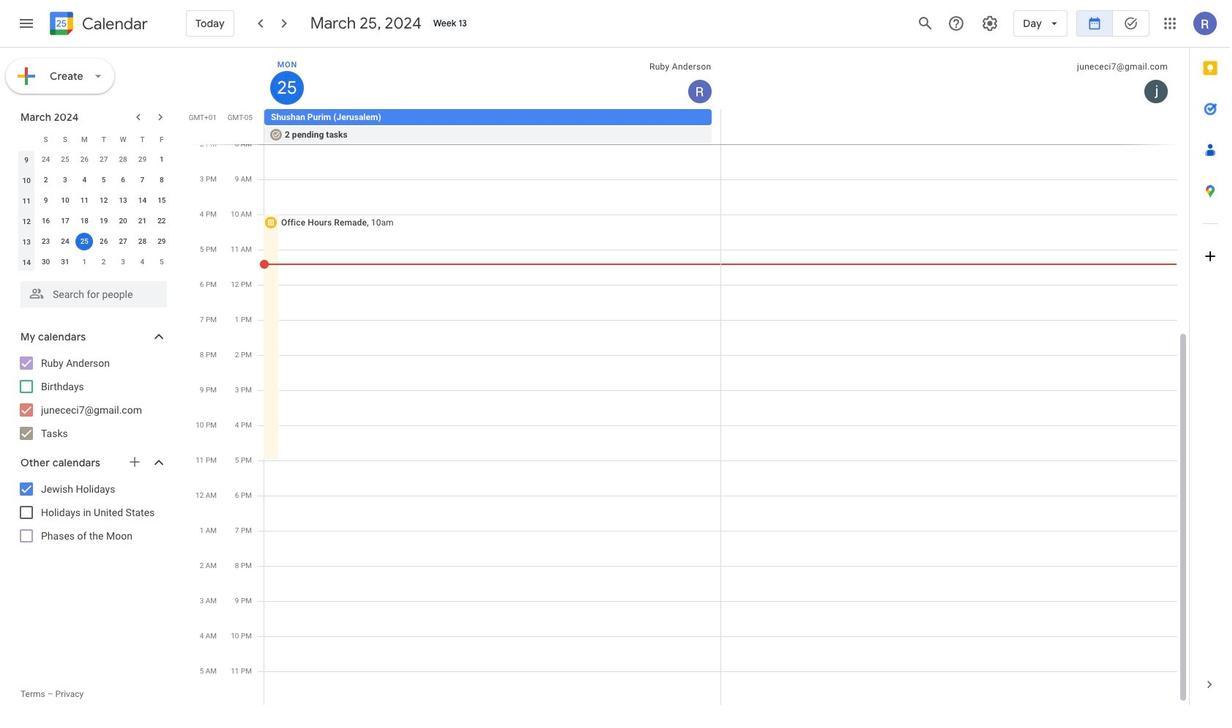 Task type: describe. For each thing, give the bounding box(es) containing it.
29 element
[[153, 233, 171, 250]]

10 element
[[56, 192, 74, 209]]

february 26 element
[[76, 151, 93, 168]]

20 element
[[114, 212, 132, 230]]

24 element
[[56, 233, 74, 250]]

column header inside march 2024 grid
[[17, 129, 36, 149]]

23 element
[[37, 233, 55, 250]]

february 27 element
[[95, 151, 113, 168]]

2 element
[[37, 171, 55, 189]]

25, today element
[[76, 233, 93, 250]]

14 element
[[134, 192, 151, 209]]

30 element
[[37, 253, 55, 271]]

31 element
[[56, 253, 74, 271]]

february 28 element
[[114, 151, 132, 168]]

5 element
[[95, 171, 113, 189]]

16 element
[[37, 212, 55, 230]]

7 element
[[134, 171, 151, 189]]

row group inside march 2024 grid
[[17, 149, 171, 272]]

add other calendars image
[[127, 455, 142, 470]]

february 24 element
[[37, 151, 55, 168]]

8 element
[[153, 171, 171, 189]]

april 5 element
[[153, 253, 171, 271]]

my calendars list
[[3, 352, 182, 445]]

april 1 element
[[76, 253, 93, 271]]

17 element
[[56, 212, 74, 230]]

0 vertical spatial column header
[[264, 48, 721, 109]]

other calendars list
[[3, 478, 182, 548]]

9 element
[[37, 192, 55, 209]]

27 element
[[114, 233, 132, 250]]

11 element
[[76, 192, 93, 209]]



Task type: locate. For each thing, give the bounding box(es) containing it.
12 element
[[95, 192, 113, 209]]

grid
[[188, 48, 1189, 705]]

18 element
[[76, 212, 93, 230]]

march 2024 grid
[[14, 129, 171, 272]]

heading
[[79, 15, 148, 33]]

None search field
[[0, 275, 182, 308]]

settings menu image
[[982, 15, 999, 32]]

4 element
[[76, 171, 93, 189]]

april 3 element
[[114, 253, 132, 271]]

0 horizontal spatial cell
[[75, 231, 94, 252]]

column header
[[264, 48, 721, 109], [17, 129, 36, 149]]

cell inside row group
[[75, 231, 94, 252]]

tab list
[[1190, 48, 1231, 664]]

15 element
[[153, 192, 171, 209]]

6 element
[[114, 171, 132, 189]]

1 vertical spatial cell
[[75, 231, 94, 252]]

heading inside calendar element
[[79, 15, 148, 33]]

1 horizontal spatial cell
[[264, 109, 721, 144]]

0 vertical spatial cell
[[264, 109, 721, 144]]

monday, march 25, today element
[[270, 71, 304, 105]]

calendar element
[[47, 9, 148, 41]]

19 element
[[95, 212, 113, 230]]

0 horizontal spatial column header
[[17, 129, 36, 149]]

1 vertical spatial column header
[[17, 129, 36, 149]]

28 element
[[134, 233, 151, 250]]

21 element
[[134, 212, 151, 230]]

april 2 element
[[95, 253, 113, 271]]

22 element
[[153, 212, 171, 230]]

row
[[258, 109, 1189, 144], [17, 129, 171, 149], [17, 149, 171, 170], [17, 170, 171, 190], [17, 190, 171, 211], [17, 211, 171, 231], [17, 231, 171, 252], [17, 252, 171, 272]]

february 25 element
[[56, 151, 74, 168]]

1 horizontal spatial column header
[[264, 48, 721, 109]]

1 element
[[153, 151, 171, 168]]

april 4 element
[[134, 253, 151, 271]]

main drawer image
[[18, 15, 35, 32]]

3 element
[[56, 171, 74, 189]]

13 element
[[114, 192, 132, 209]]

26 element
[[95, 233, 113, 250]]

february 29 element
[[134, 151, 151, 168]]

cell
[[264, 109, 721, 144], [75, 231, 94, 252]]

row group
[[17, 149, 171, 272]]

Search for people text field
[[29, 281, 158, 308]]



Task type: vqa. For each thing, say whether or not it's contained in the screenshot.
27 element
yes



